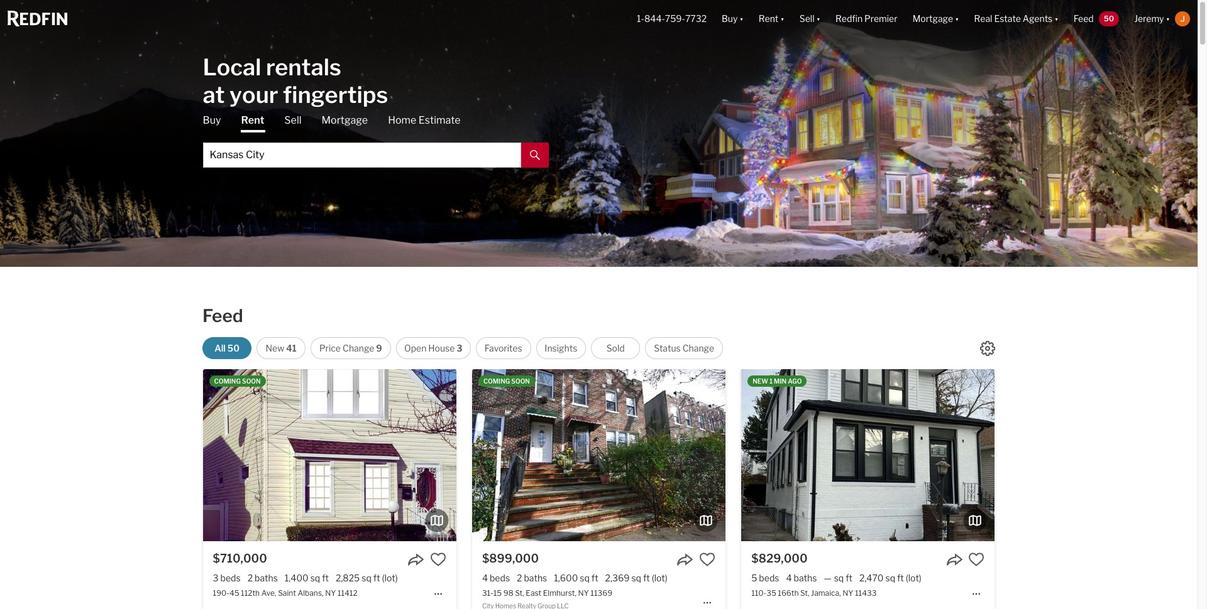 Task type: locate. For each thing, give the bounding box(es) containing it.
coming for $899,000
[[483, 378, 510, 385]]

albans,
[[298, 589, 324, 599]]

Insights radio
[[536, 338, 586, 360]]

ago
[[788, 378, 802, 385]]

▾ left rent ▾
[[740, 13, 744, 24]]

feed right agents
[[1074, 13, 1094, 24]]

2 soon from the left
[[511, 378, 530, 385]]

favorite button checkbox
[[430, 552, 446, 568], [699, 552, 715, 568], [968, 552, 985, 568]]

all
[[214, 343, 226, 354]]

$710,000
[[213, 553, 267, 566]]

1 horizontal spatial beds
[[490, 573, 510, 584]]

1 ny from the left
[[325, 589, 336, 599]]

1 horizontal spatial st,
[[800, 589, 809, 599]]

15
[[493, 589, 502, 599]]

0 horizontal spatial mortgage
[[322, 114, 368, 126]]

1 horizontal spatial coming soon
[[483, 378, 530, 385]]

favorite button image
[[430, 552, 446, 568]]

sq
[[310, 573, 320, 584], [362, 573, 371, 584], [580, 573, 590, 584], [631, 573, 641, 584], [834, 573, 844, 584], [886, 573, 895, 584]]

0 horizontal spatial rent
[[241, 114, 264, 126]]

change
[[343, 343, 374, 354], [683, 343, 714, 354]]

2 horizontal spatial favorite button checkbox
[[968, 552, 985, 568]]

2
[[247, 573, 253, 584], [517, 573, 522, 584]]

ft right —
[[846, 573, 853, 584]]

st, right '98'
[[515, 589, 524, 599]]

soon down favorites option
[[511, 378, 530, 385]]

3 ▾ from the left
[[816, 13, 820, 24]]

4 sq from the left
[[631, 573, 641, 584]]

ft for 2,369 sq ft (lot)
[[643, 573, 650, 584]]

feed
[[1074, 13, 1094, 24], [203, 306, 243, 327]]

2 2 baths from the left
[[517, 573, 547, 584]]

jeremy
[[1134, 13, 1164, 24]]

▾ for rent ▾
[[780, 13, 784, 24]]

0 horizontal spatial soon
[[242, 378, 261, 385]]

1 horizontal spatial 3
[[457, 343, 462, 354]]

price
[[319, 343, 341, 354]]

▾ right agents
[[1055, 13, 1059, 24]]

sell right rent ▾
[[800, 13, 815, 24]]

3 favorite button checkbox from the left
[[968, 552, 985, 568]]

0 vertical spatial feed
[[1074, 13, 1094, 24]]

sell for sell ▾
[[800, 13, 815, 24]]

favorite button image
[[699, 552, 715, 568], [968, 552, 985, 568]]

11412
[[338, 589, 358, 599]]

4 up 166th
[[786, 573, 792, 584]]

ny for $710,000
[[325, 589, 336, 599]]

insights
[[545, 343, 577, 354]]

0 vertical spatial buy
[[722, 13, 738, 24]]

0 horizontal spatial ny
[[325, 589, 336, 599]]

sell for sell
[[284, 114, 301, 126]]

1 ▾ from the left
[[740, 13, 744, 24]]

beds
[[220, 573, 241, 584], [490, 573, 510, 584], [759, 573, 779, 584]]

min
[[774, 378, 787, 385]]

Sold radio
[[591, 338, 640, 360]]

2 baths for $899,000
[[517, 573, 547, 584]]

2 baths for $710,000
[[247, 573, 278, 584]]

2 sq from the left
[[362, 573, 371, 584]]

sq right 2,825
[[362, 573, 371, 584]]

3 ft from the left
[[592, 573, 598, 584]]

sq right 2,470
[[886, 573, 895, 584]]

▾ left user photo
[[1166, 13, 1170, 24]]

estimate
[[419, 114, 461, 126]]

2 (lot) from the left
[[652, 573, 668, 584]]

6 sq from the left
[[886, 573, 895, 584]]

1 baths from the left
[[255, 573, 278, 584]]

2 2 from the left
[[517, 573, 522, 584]]

change for status
[[683, 343, 714, 354]]

50 left jeremy on the top
[[1104, 14, 1114, 23]]

1 horizontal spatial ny
[[578, 589, 589, 599]]

ny left 11433
[[843, 589, 853, 599]]

2 coming from the left
[[483, 378, 510, 385]]

1 horizontal spatial 50
[[1104, 14, 1114, 23]]

5
[[751, 573, 757, 584]]

▾ left sell ▾
[[780, 13, 784, 24]]

0 vertical spatial rent
[[759, 13, 779, 24]]

3 up 190- at the left of the page
[[213, 573, 219, 584]]

rent ▾ button
[[751, 0, 792, 38]]

3 sq from the left
[[580, 573, 590, 584]]

0 horizontal spatial baths
[[255, 573, 278, 584]]

2 horizontal spatial beds
[[759, 573, 779, 584]]

photo of 31-15 98 st, east elmhurst, ny 11369 image
[[219, 370, 472, 542], [472, 370, 726, 542], [725, 370, 979, 542]]

2 st, from the left
[[800, 589, 809, 599]]

real estate agents ▾ link
[[974, 0, 1059, 38]]

2 favorite button image from the left
[[968, 552, 985, 568]]

1 ft from the left
[[322, 573, 329, 584]]

1 horizontal spatial 2 baths
[[517, 573, 547, 584]]

beds for $899,000
[[490, 573, 510, 584]]

change inside radio
[[683, 343, 714, 354]]

coming down favorites at the bottom left of the page
[[483, 378, 510, 385]]

0 horizontal spatial (lot)
[[382, 573, 398, 584]]

1 horizontal spatial favorite button checkbox
[[699, 552, 715, 568]]

sell inside dropdown button
[[800, 13, 815, 24]]

▾ inside mortgage ▾ dropdown button
[[955, 13, 959, 24]]

0 horizontal spatial 3
[[213, 573, 219, 584]]

change left "9"
[[343, 343, 374, 354]]

2 photo of 110-35 166th st, jamaica, ny 11433 image from the left
[[741, 370, 995, 542]]

rent inside dropdown button
[[759, 13, 779, 24]]

soon down all option at the left bottom
[[242, 378, 261, 385]]

1 st, from the left
[[515, 589, 524, 599]]

▾ left redfin
[[816, 13, 820, 24]]

0 horizontal spatial st,
[[515, 589, 524, 599]]

1 vertical spatial 50
[[227, 343, 240, 354]]

Favorites radio
[[476, 338, 531, 360]]

2 beds from the left
[[490, 573, 510, 584]]

(lot) for $899,000
[[652, 573, 668, 584]]

0 horizontal spatial buy
[[203, 114, 221, 126]]

ny left 11412
[[325, 589, 336, 599]]

1 change from the left
[[343, 343, 374, 354]]

rentals
[[266, 53, 341, 81]]

6 ft from the left
[[897, 573, 904, 584]]

ft right 2,470
[[897, 573, 904, 584]]

rent inside tab list
[[241, 114, 264, 126]]

▾ for buy ▾
[[740, 13, 744, 24]]

0 horizontal spatial favorite button checkbox
[[430, 552, 446, 568]]

1 photo of 110-35 166th st, jamaica, ny 11433 image from the left
[[488, 370, 741, 542]]

2 baths up ave,
[[247, 573, 278, 584]]

change inside option
[[343, 343, 374, 354]]

real estate agents ▾
[[974, 13, 1059, 24]]

0 horizontal spatial 50
[[227, 343, 240, 354]]

buy inside dropdown button
[[722, 13, 738, 24]]

baths for $899,000
[[524, 573, 547, 584]]

1-
[[637, 13, 644, 24]]

1 sq from the left
[[310, 573, 320, 584]]

3 inside open house option
[[457, 343, 462, 354]]

1 horizontal spatial feed
[[1074, 13, 1094, 24]]

1 horizontal spatial baths
[[524, 573, 547, 584]]

1 (lot) from the left
[[382, 573, 398, 584]]

1 horizontal spatial mortgage
[[913, 13, 953, 24]]

844-
[[644, 13, 665, 24]]

baths up ave,
[[255, 573, 278, 584]]

759-
[[665, 13, 685, 24]]

0 vertical spatial sell
[[800, 13, 815, 24]]

▾ inside rent ▾ dropdown button
[[780, 13, 784, 24]]

4 up 31-
[[482, 573, 488, 584]]

3 right house
[[457, 343, 462, 354]]

2 for $899,000
[[517, 573, 522, 584]]

1 vertical spatial sell
[[284, 114, 301, 126]]

0 vertical spatial mortgage
[[913, 13, 953, 24]]

change for price
[[343, 343, 374, 354]]

ft up 11369
[[592, 573, 598, 584]]

4 beds
[[482, 573, 510, 584]]

All radio
[[203, 338, 252, 360]]

3 (lot) from the left
[[906, 573, 922, 584]]

buy down at
[[203, 114, 221, 126]]

2 ▾ from the left
[[780, 13, 784, 24]]

coming soon down favorites option
[[483, 378, 530, 385]]

(lot) right 2,369
[[652, 573, 668, 584]]

sq right —
[[834, 573, 844, 584]]

sq for 2,470
[[886, 573, 895, 584]]

favorite button image for $829,000
[[968, 552, 985, 568]]

beds for $710,000
[[220, 573, 241, 584]]

0 horizontal spatial favorite button image
[[699, 552, 715, 568]]

buy for buy ▾
[[722, 13, 738, 24]]

2,825
[[336, 573, 360, 584]]

2 horizontal spatial baths
[[794, 573, 817, 584]]

1 4 from the left
[[482, 573, 488, 584]]

▾ inside sell ▾ dropdown button
[[816, 13, 820, 24]]

(lot) right 2,825
[[382, 573, 398, 584]]

agents
[[1023, 13, 1053, 24]]

▾ left real
[[955, 13, 959, 24]]

3 baths from the left
[[794, 573, 817, 584]]

sq up albans,
[[310, 573, 320, 584]]

1 vertical spatial rent
[[241, 114, 264, 126]]

coming down all option at the left bottom
[[214, 378, 241, 385]]

baths up 110-35 166th st, jamaica, ny 11433
[[794, 573, 817, 584]]

1 vertical spatial 3
[[213, 573, 219, 584]]

190-45 112th ave, saint albans, ny 11412
[[213, 589, 358, 599]]

1 horizontal spatial rent
[[759, 13, 779, 24]]

41
[[286, 343, 297, 354]]

beds up 45
[[220, 573, 241, 584]]

buy right "7732"
[[722, 13, 738, 24]]

rent
[[759, 13, 779, 24], [241, 114, 264, 126]]

1 favorite button image from the left
[[699, 552, 715, 568]]

2 baths from the left
[[524, 573, 547, 584]]

3 beds from the left
[[759, 573, 779, 584]]

0 horizontal spatial beds
[[220, 573, 241, 584]]

soon for $899,000
[[511, 378, 530, 385]]

1 vertical spatial mortgage
[[322, 114, 368, 126]]

price change 9
[[319, 343, 382, 354]]

1 horizontal spatial buy
[[722, 13, 738, 24]]

1,600
[[554, 573, 578, 584]]

redfin
[[836, 13, 863, 24]]

1,600 sq ft
[[554, 573, 598, 584]]

ft
[[322, 573, 329, 584], [373, 573, 380, 584], [592, 573, 598, 584], [643, 573, 650, 584], [846, 573, 853, 584], [897, 573, 904, 584]]

45
[[229, 589, 239, 599]]

beds for $829,000
[[759, 573, 779, 584]]

1 vertical spatial buy
[[203, 114, 221, 126]]

sq right 1,600
[[580, 573, 590, 584]]

(lot) right 2,470
[[906, 573, 922, 584]]

ft up albans,
[[322, 573, 329, 584]]

beds up 15
[[490, 573, 510, 584]]

ny
[[325, 589, 336, 599], [578, 589, 589, 599], [843, 589, 853, 599]]

1 2 baths from the left
[[247, 573, 278, 584]]

rent down your
[[241, 114, 264, 126]]

0 vertical spatial 3
[[457, 343, 462, 354]]

2 change from the left
[[683, 343, 714, 354]]

(lot) for $829,000
[[906, 573, 922, 584]]

1 horizontal spatial change
[[683, 343, 714, 354]]

5 ft from the left
[[846, 573, 853, 584]]

2 baths up east
[[517, 573, 547, 584]]

user photo image
[[1175, 11, 1190, 26]]

status
[[654, 343, 681, 354]]

rent ▾
[[759, 13, 784, 24]]

0 horizontal spatial change
[[343, 343, 374, 354]]

soon for $710,000
[[242, 378, 261, 385]]

3 photo of 31-15 98 st, east elmhurst, ny 11369 image from the left
[[725, 370, 979, 542]]

0 horizontal spatial coming
[[214, 378, 241, 385]]

2 horizontal spatial (lot)
[[906, 573, 922, 584]]

1 vertical spatial feed
[[203, 306, 243, 327]]

0 horizontal spatial 2 baths
[[247, 573, 278, 584]]

▾ for sell ▾
[[816, 13, 820, 24]]

1 favorite button checkbox from the left
[[430, 552, 446, 568]]

sell down local rentals at your fingertips
[[284, 114, 301, 126]]

6 ▾ from the left
[[1166, 13, 1170, 24]]

1 horizontal spatial 2
[[517, 573, 522, 584]]

2 for $710,000
[[247, 573, 253, 584]]

coming soon
[[214, 378, 261, 385], [483, 378, 530, 385]]

option group containing all
[[203, 338, 723, 360]]

110-35 166th st, jamaica, ny 11433
[[751, 589, 877, 599]]

change right status
[[683, 343, 714, 354]]

option group
[[203, 338, 723, 360]]

favorites
[[485, 343, 522, 354]]

1 coming soon from the left
[[214, 378, 261, 385]]

1 horizontal spatial coming
[[483, 378, 510, 385]]

Open House radio
[[396, 338, 471, 360]]

sold
[[606, 343, 625, 354]]

beds right 5
[[759, 573, 779, 584]]

sell link
[[284, 113, 301, 127]]

premier
[[865, 13, 898, 24]]

tab list
[[203, 113, 549, 168]]

feed up all in the left bottom of the page
[[203, 306, 243, 327]]

1 beds from the left
[[220, 573, 241, 584]]

sq for 1,400
[[310, 573, 320, 584]]

0 horizontal spatial sell
[[284, 114, 301, 126]]

home estimate
[[388, 114, 461, 126]]

35
[[767, 589, 776, 599]]

mortgage down 'fingertips'
[[322, 114, 368, 126]]

1 coming from the left
[[214, 378, 241, 385]]

1 horizontal spatial 4
[[786, 573, 792, 584]]

buy ▾ button
[[722, 0, 744, 38]]

mortgage
[[913, 13, 953, 24], [322, 114, 368, 126]]

st, down '4 baths'
[[800, 589, 809, 599]]

sell ▾ button
[[800, 0, 820, 38]]

coming soon for $899,000
[[483, 378, 530, 385]]

2 coming soon from the left
[[483, 378, 530, 385]]

(lot)
[[382, 573, 398, 584], [652, 573, 668, 584], [906, 573, 922, 584]]

50 right all in the left bottom of the page
[[227, 343, 240, 354]]

real
[[974, 13, 992, 24]]

ny down 1,600 sq ft
[[578, 589, 589, 599]]

5 beds
[[751, 573, 779, 584]]

1 horizontal spatial (lot)
[[652, 573, 668, 584]]

11369
[[591, 589, 612, 599]]

2 down "$899,000"
[[517, 573, 522, 584]]

2 ft from the left
[[373, 573, 380, 584]]

1 2 from the left
[[247, 573, 253, 584]]

2 up 112th
[[247, 573, 253, 584]]

4 ▾ from the left
[[955, 13, 959, 24]]

▾ inside buy ▾ dropdown button
[[740, 13, 744, 24]]

2 horizontal spatial ny
[[843, 589, 853, 599]]

0 horizontal spatial 4
[[482, 573, 488, 584]]

sell ▾
[[800, 13, 820, 24]]

photo of 110-35 166th st, jamaica, ny 11433 image
[[488, 370, 741, 542], [741, 370, 995, 542], [995, 370, 1207, 542]]

baths up east
[[524, 573, 547, 584]]

4 ft from the left
[[643, 573, 650, 584]]

2 ny from the left
[[578, 589, 589, 599]]

0 horizontal spatial coming soon
[[214, 378, 261, 385]]

ft right 2,369
[[643, 573, 650, 584]]

2 4 from the left
[[786, 573, 792, 584]]

1 horizontal spatial soon
[[511, 378, 530, 385]]

1,400
[[285, 573, 309, 584]]

mortgage inside dropdown button
[[913, 13, 953, 24]]

4
[[482, 573, 488, 584], [786, 573, 792, 584]]

5 sq from the left
[[834, 573, 844, 584]]

ft right 2,825
[[373, 573, 380, 584]]

rent right buy ▾
[[759, 13, 779, 24]]

50
[[1104, 14, 1114, 23], [227, 343, 240, 354]]

4 for 4 baths
[[786, 573, 792, 584]]

Status Change radio
[[645, 338, 723, 360]]

east
[[526, 589, 541, 599]]

1 horizontal spatial sell
[[800, 13, 815, 24]]

sq right 2,369
[[631, 573, 641, 584]]

2 favorite button checkbox from the left
[[699, 552, 715, 568]]

5 ▾ from the left
[[1055, 13, 1059, 24]]

coming soon down all option at the left bottom
[[214, 378, 261, 385]]

st, for $829,000
[[800, 589, 809, 599]]

1 soon from the left
[[242, 378, 261, 385]]

mortgage left real
[[913, 13, 953, 24]]

0 horizontal spatial 2
[[247, 573, 253, 584]]

favorite button image for $899,000
[[699, 552, 715, 568]]

1 horizontal spatial favorite button image
[[968, 552, 985, 568]]



Task type: describe. For each thing, give the bounding box(es) containing it.
(lot) for $710,000
[[382, 573, 398, 584]]

0 horizontal spatial feed
[[203, 306, 243, 327]]

elmhurst,
[[543, 589, 577, 599]]

redfin premier button
[[828, 0, 905, 38]]

1
[[770, 378, 773, 385]]

open house 3
[[404, 343, 462, 354]]

favorite button checkbox for $899,000
[[699, 552, 715, 568]]

local rentals at your fingertips
[[203, 53, 388, 108]]

mortgage link
[[322, 113, 368, 127]]

saint
[[278, 589, 296, 599]]

3 ny from the left
[[843, 589, 853, 599]]

190-
[[213, 589, 229, 599]]

home estimate link
[[388, 113, 461, 127]]

—
[[824, 573, 832, 584]]

2,470 sq ft (lot)
[[859, 573, 922, 584]]

rent for rent
[[241, 114, 264, 126]]

st, for $899,000
[[515, 589, 524, 599]]

at
[[203, 81, 225, 108]]

rent for rent ▾
[[759, 13, 779, 24]]

50 inside all option
[[227, 343, 240, 354]]

1-844-759-7732 link
[[637, 13, 707, 24]]

coming for $710,000
[[214, 378, 241, 385]]

ft for 1,600 sq ft
[[592, 573, 598, 584]]

sq for 2,369
[[631, 573, 641, 584]]

mortgage ▾
[[913, 13, 959, 24]]

7732
[[685, 13, 707, 24]]

3 photo of 110-35 166th st, jamaica, ny 11433 image from the left
[[995, 370, 1207, 542]]

rent ▾ button
[[759, 0, 784, 38]]

sq for 1,600
[[580, 573, 590, 584]]

$899,000
[[482, 553, 539, 566]]

baths for $710,000
[[255, 573, 278, 584]]

redfin premier
[[836, 13, 898, 24]]

new 1 min ago
[[753, 378, 802, 385]]

Price Change radio
[[311, 338, 391, 360]]

buy for buy
[[203, 114, 221, 126]]

11433
[[855, 589, 877, 599]]

2,369 sq ft (lot)
[[605, 573, 668, 584]]

house
[[428, 343, 455, 354]]

1,400 sq ft
[[285, 573, 329, 584]]

mortgage for mortgage
[[322, 114, 368, 126]]

baths for $829,000
[[794, 573, 817, 584]]

new
[[753, 378, 768, 385]]

favorite button checkbox for $710,000
[[430, 552, 446, 568]]

ny for $899,000
[[578, 589, 589, 599]]

photo of 190-45 112th ave, saint albans, ny 11412 image
[[203, 370, 456, 542]]

166th
[[778, 589, 799, 599]]

real estate agents ▾ button
[[967, 0, 1066, 38]]

3 beds
[[213, 573, 241, 584]]

112th
[[241, 589, 260, 599]]

4 baths
[[786, 573, 817, 584]]

new
[[266, 343, 284, 354]]

2,470
[[859, 573, 884, 584]]

fingertips
[[283, 81, 388, 108]]

City, Address, School, Building, ZIP search field
[[203, 142, 521, 168]]

home
[[388, 114, 416, 126]]

ft for — sq ft
[[846, 573, 853, 584]]

rent link
[[241, 113, 264, 132]]

sell ▾ button
[[792, 0, 828, 38]]

New radio
[[257, 338, 306, 360]]

9
[[376, 343, 382, 354]]

submit search image
[[530, 150, 540, 160]]

local
[[203, 53, 261, 81]]

sq for 2,825
[[362, 573, 371, 584]]

4 for 4 beds
[[482, 573, 488, 584]]

estate
[[994, 13, 1021, 24]]

▾ for jeremy ▾
[[1166, 13, 1170, 24]]

2,369
[[605, 573, 630, 584]]

2,825 sq ft (lot)
[[336, 573, 398, 584]]

all 50
[[214, 343, 240, 354]]

1 photo of 31-15 98 st, east elmhurst, ny 11369 image from the left
[[219, 370, 472, 542]]

31-15 98 st, east elmhurst, ny 11369
[[482, 589, 612, 599]]

your
[[230, 81, 278, 108]]

jeremy ▾
[[1134, 13, 1170, 24]]

— sq ft
[[824, 573, 853, 584]]

buy link
[[203, 113, 221, 127]]

0 vertical spatial 50
[[1104, 14, 1114, 23]]

$829,000
[[751, 553, 808, 566]]

98
[[503, 589, 513, 599]]

buy ▾
[[722, 13, 744, 24]]

▾ for mortgage ▾
[[955, 13, 959, 24]]

ft for 1,400 sq ft
[[322, 573, 329, 584]]

buy ▾ button
[[714, 0, 751, 38]]

ft for 2,825 sq ft (lot)
[[373, 573, 380, 584]]

mortgage for mortgage ▾
[[913, 13, 953, 24]]

mortgage ▾ button
[[905, 0, 967, 38]]

open
[[404, 343, 426, 354]]

coming soon for $710,000
[[214, 378, 261, 385]]

status change
[[654, 343, 714, 354]]

2 photo of 31-15 98 st, east elmhurst, ny 11369 image from the left
[[472, 370, 726, 542]]

tab list containing buy
[[203, 113, 549, 168]]

ft for 2,470 sq ft (lot)
[[897, 573, 904, 584]]

sq for —
[[834, 573, 844, 584]]

ave,
[[261, 589, 276, 599]]

jamaica,
[[811, 589, 841, 599]]

▾ inside real estate agents ▾ link
[[1055, 13, 1059, 24]]

favorite button checkbox for $829,000
[[968, 552, 985, 568]]

110-
[[751, 589, 767, 599]]

1-844-759-7732
[[637, 13, 707, 24]]

31-
[[482, 589, 493, 599]]



Task type: vqa. For each thing, say whether or not it's contained in the screenshot.
next
no



